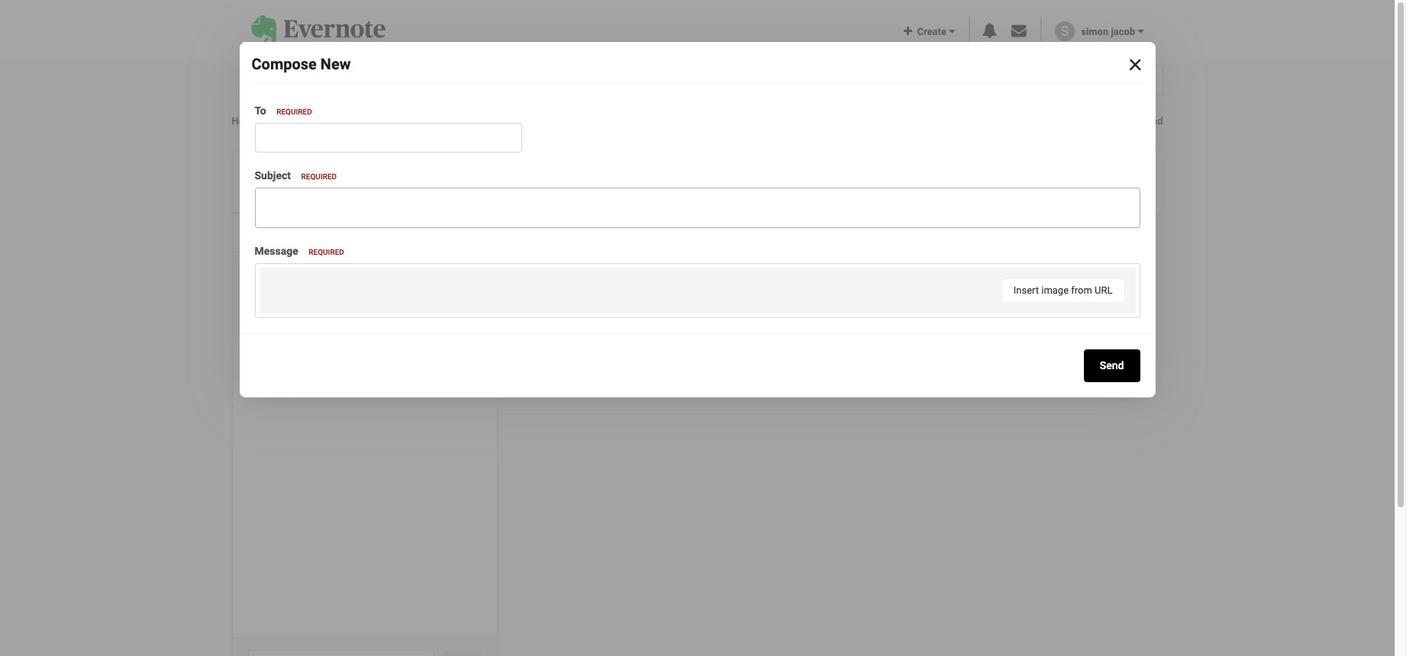 Task type: vqa. For each thing, say whether or not it's contained in the screenshot.
"el" for Resumen del foro: Septiembre '21
no



Task type: describe. For each thing, give the bounding box(es) containing it.
en
[[280, 312, 293, 324]]

by for sort
[[408, 228, 417, 237]]

events
[[629, 73, 665, 88]]

subject
[[255, 169, 291, 181]]

create
[[913, 26, 949, 37]]

compose inside compose new link
[[366, 176, 412, 188]]

evernote for evernote help & learning
[[415, 73, 462, 88]]

messages link
[[274, 115, 320, 127]]

evernote events
[[578, 73, 665, 88]]

url
[[1095, 284, 1113, 296]]

new inside compose new dialog
[[321, 55, 351, 73]]

caret down image for simon jacob
[[1138, 26, 1144, 37]]

from
[[1072, 284, 1093, 296]]

new inside compose new link
[[415, 176, 436, 188]]

you
[[345, 312, 361, 324]]

to
[[255, 104, 266, 117]]

home
[[232, 115, 261, 127]]

admin
[[295, 312, 324, 324]]

evernote user forum image
[[251, 16, 386, 45]]

read
[[1144, 115, 1163, 127]]

sort
[[387, 228, 406, 237]]

help
[[465, 73, 490, 88]]

sort by
[[387, 228, 419, 237]]

messages
[[274, 115, 320, 127]]

evernote inside welcome to the evernote discussion forums
[[357, 267, 400, 280]]

simon jacob image
[[1055, 21, 1075, 41]]

forum digest link
[[301, 61, 401, 101]]

more
[[693, 73, 721, 88]]

inbox link
[[248, 170, 310, 192]]

create link
[[904, 26, 955, 37]]

11
[[455, 304, 466, 315]]

min
[[469, 304, 485, 315]]

search image
[[1141, 76, 1150, 86]]

mark
[[1100, 115, 1122, 127]]

Search search field
[[859, 66, 1053, 95]]

more link
[[679, 61, 744, 101]]

0 horizontal spatial forums
[[246, 73, 287, 88]]

welcome
[[280, 267, 324, 280]]

evernote for evernote events
[[578, 73, 626, 88]]

jacob
[[1111, 26, 1136, 37]]

send button
[[1084, 350, 1140, 382]]

simon
[[1081, 26, 1109, 37]]

caret down image for more
[[724, 74, 731, 86]]

required for subject
[[301, 172, 337, 181]]

digest
[[353, 73, 387, 88]]

messages image
[[1012, 23, 1027, 38]]

compose new link
[[350, 167, 452, 197]]

cog image
[[323, 171, 338, 189]]

message
[[255, 245, 298, 257]]

filter by link
[[430, 223, 488, 243]]



Task type: locate. For each thing, give the bounding box(es) containing it.
caret down image right "filter"
[[476, 228, 480, 236]]

forum
[[314, 73, 350, 88]]

mark site read link
[[1077, 115, 1163, 127]]

insert
[[1014, 284, 1039, 296]]

none text field inside compose new dialog
[[255, 187, 1140, 228]]

square o image
[[257, 227, 265, 238]]

compose new up forum
[[252, 55, 351, 73]]

forums
[[246, 73, 287, 88], [335, 281, 372, 293]]

required for to
[[277, 108, 312, 116]]

caret down image right sort
[[419, 228, 423, 236]]

1 vertical spatial new
[[415, 176, 436, 188]]

home link
[[232, 114, 274, 129]]

caret down image inside simon jacob link
[[1138, 26, 1144, 37]]

caret down image for filter by
[[476, 228, 480, 236]]

caret down image for inbox link
[[300, 171, 310, 189]]

required
[[277, 108, 312, 116], [301, 172, 337, 181], [309, 248, 344, 256]]

0 vertical spatial required
[[277, 108, 312, 116]]

mark site read
[[1097, 115, 1163, 127]]

1 horizontal spatial by
[[464, 228, 474, 237]]

× link
[[1119, 44, 1153, 78]]

caret down image for sort by link
[[419, 228, 423, 236]]

0 vertical spatial new
[[321, 55, 351, 73]]

compose new dialog
[[0, 0, 1395, 657]]

required right to
[[277, 108, 312, 116]]

1 horizontal spatial forums
[[335, 281, 372, 293]]

caret down image
[[949, 26, 955, 37], [1138, 26, 1144, 37], [724, 74, 731, 86], [267, 228, 272, 236], [476, 228, 480, 236]]

new
[[321, 55, 351, 73], [415, 176, 436, 188]]

welcome to the evernote discussion forums
[[280, 267, 400, 293]]

0 horizontal spatial caret down image
[[300, 171, 310, 189]]

to
[[327, 267, 337, 280]]

new up forum
[[321, 55, 351, 73]]

en admin and you
[[280, 312, 361, 324]]

plus image
[[904, 26, 913, 37]]

forums inside welcome to the evernote discussion forums
[[335, 281, 372, 293]]

by for filter
[[464, 228, 474, 237]]

compose
[[252, 55, 317, 73], [366, 176, 412, 188]]

required up to
[[309, 248, 344, 256]]

&
[[493, 73, 501, 88]]

en admin image
[[243, 268, 269, 294]]

insert image from url link
[[1002, 278, 1125, 303]]

caret down image left cog image
[[300, 171, 310, 189]]

1 horizontal spatial new
[[415, 176, 436, 188]]

forums link
[[232, 61, 301, 101]]

2 vertical spatial required
[[309, 248, 344, 256]]

None text field
[[255, 187, 1140, 228]]

caret down image inside the create link
[[949, 26, 955, 37]]

image
[[1042, 284, 1069, 296]]

0 vertical spatial compose
[[252, 55, 317, 73]]

learning
[[504, 73, 551, 88]]

compose up sort
[[366, 176, 412, 188]]

required right the subject
[[301, 172, 337, 181]]

caret down image right square o image
[[267, 228, 272, 236]]

compose new up sort by
[[366, 176, 436, 188]]

caret down image inside more link
[[724, 74, 731, 86]]

insert image from url
[[1014, 284, 1113, 296]]

forum digest
[[314, 73, 387, 88]]

compose inside compose new dialog
[[252, 55, 317, 73]]

caret down image
[[300, 171, 310, 189], [419, 228, 423, 236]]

11 min
[[455, 304, 485, 315]]

filter by
[[439, 228, 476, 237]]

evernote left events
[[578, 73, 626, 88]]

1 horizontal spatial evernote
[[415, 73, 462, 88]]

compose down evernote user forum image
[[252, 55, 317, 73]]

evernote right the
[[357, 267, 400, 280]]

caret down image inside the filter by link
[[476, 228, 480, 236]]

filter
[[439, 228, 462, 237]]

notifications image
[[982, 23, 998, 38]]

2 by from the left
[[464, 228, 474, 237]]

simon jacob
[[1081, 26, 1138, 37]]

evernote help & learning link
[[401, 61, 565, 101]]

inbox
[[248, 170, 291, 192]]

None field
[[255, 123, 522, 152]]

the
[[339, 267, 355, 280]]

new up sort by link
[[415, 176, 436, 188]]

1 by from the left
[[408, 228, 417, 237]]

caret down image inside sort by link
[[419, 228, 423, 236]]

2 horizontal spatial evernote
[[578, 73, 626, 88]]

0 vertical spatial caret down image
[[300, 171, 310, 189]]

1 vertical spatial required
[[301, 172, 337, 181]]

by
[[408, 228, 417, 237], [464, 228, 474, 237]]

0 vertical spatial compose new
[[252, 55, 351, 73]]

forums up to
[[246, 73, 287, 88]]

1 horizontal spatial compose
[[366, 176, 412, 188]]

1 vertical spatial compose new
[[366, 176, 436, 188]]

discussion
[[280, 281, 333, 293]]

Search messages in this folder... text field
[[248, 651, 435, 657]]

caret down image left notifications icon
[[949, 26, 955, 37]]

compose new
[[252, 55, 351, 73], [366, 176, 436, 188]]

1 vertical spatial caret down image
[[419, 228, 423, 236]]

evernote events link
[[565, 61, 679, 101]]

0 vertical spatial forums
[[246, 73, 287, 88]]

simon jacob link
[[1081, 26, 1144, 37]]

1 horizontal spatial compose new
[[366, 176, 436, 188]]

none field inside compose new dialog
[[255, 123, 522, 152]]

sort by link
[[379, 223, 431, 243]]

0 horizontal spatial compose new
[[252, 55, 351, 73]]

send
[[1100, 360, 1124, 372]]

evernote help & learning
[[415, 73, 551, 88]]

by right sort
[[408, 228, 417, 237]]

compose new inside dialog
[[252, 55, 351, 73]]

caret down image right more
[[724, 74, 731, 86]]

×
[[1129, 47, 1143, 78]]

evernote left help
[[415, 73, 462, 88]]

by right "filter"
[[464, 228, 474, 237]]

forums down the
[[335, 281, 372, 293]]

0 horizontal spatial compose
[[252, 55, 317, 73]]

evernote
[[415, 73, 462, 88], [578, 73, 626, 88], [357, 267, 400, 280]]

1 vertical spatial forums
[[335, 281, 372, 293]]

1 vertical spatial compose
[[366, 176, 412, 188]]

1 horizontal spatial caret down image
[[419, 228, 423, 236]]

site
[[1125, 115, 1141, 127]]

0 horizontal spatial new
[[321, 55, 351, 73]]

0 horizontal spatial by
[[408, 228, 417, 237]]

caret down image right jacob at the right top
[[1138, 26, 1144, 37]]

required for message
[[309, 248, 344, 256]]

caret down image inside inbox link
[[300, 171, 310, 189]]

and
[[326, 312, 343, 324]]

0 horizontal spatial evernote
[[357, 267, 400, 280]]



